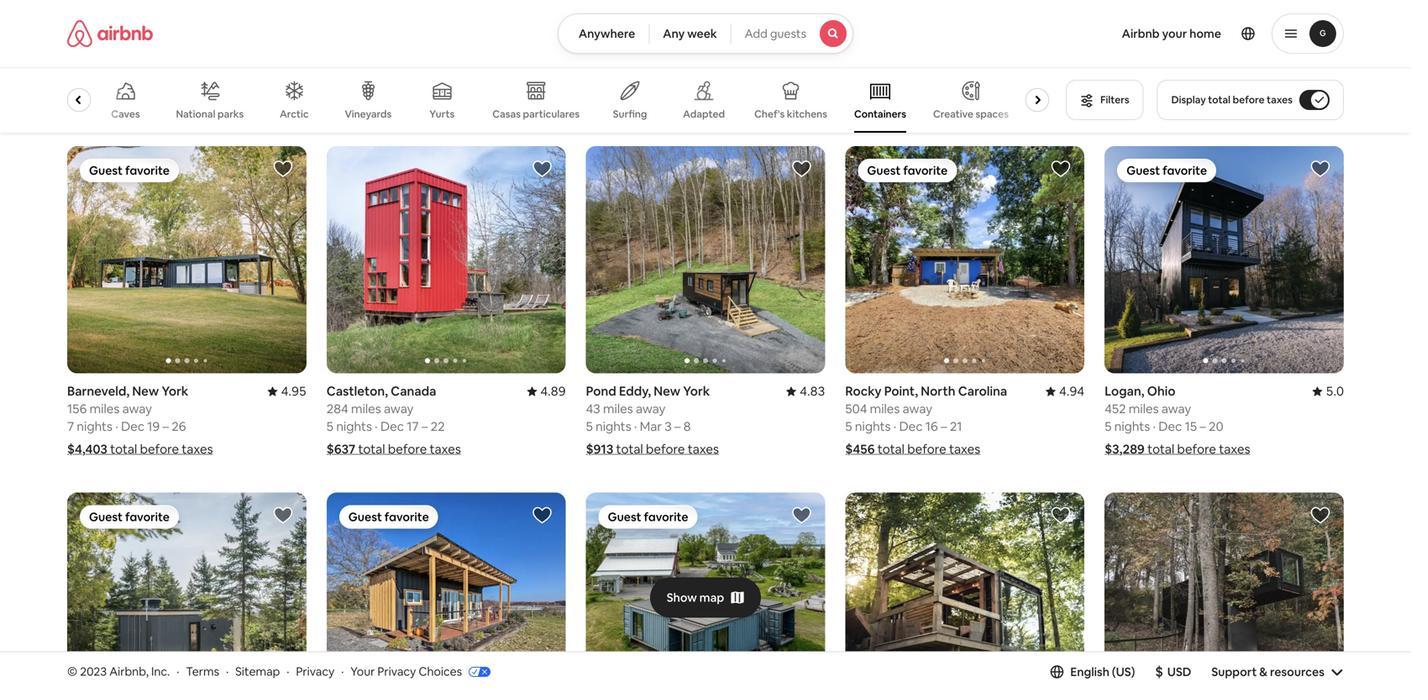 Task type: describe. For each thing, give the bounding box(es) containing it.
creative
[[933, 108, 974, 121]]

nights inside logan, ohio 452 miles away 5 nights · dec 15 – 20 $3,289 total before taxes
[[1115, 418, 1150, 435]]

total right display at right
[[1208, 93, 1231, 106]]

©
[[67, 664, 77, 679]]

· inside pond eddy, new york 43 miles away 5 nights · mar 3 – 8 $913 total before taxes
[[634, 418, 637, 435]]

castleton,
[[327, 383, 388, 400]]

4.94
[[1059, 383, 1085, 400]]

504
[[846, 401, 867, 417]]

total inside castleton, canada 284 miles away 5 nights · dec 17 – 22 $637 total before taxes
[[358, 441, 385, 458]]

add guests button
[[731, 13, 854, 54]]

· right terms
[[226, 664, 229, 679]]

· left privacy link
[[287, 664, 289, 679]]

1 privacy from the left
[[296, 664, 335, 679]]

usd
[[1168, 664, 1192, 680]]

mar
[[640, 418, 662, 435]]

display
[[1172, 93, 1206, 106]]

guests
[[770, 26, 807, 41]]

· right 'inc.'
[[177, 664, 179, 679]]

4.83
[[800, 383, 825, 400]]

before inside logan, ohio 452 miles away 5 nights · dec 15 – 20 $3,289 total before taxes
[[1177, 441, 1217, 458]]

miles inside logan, ohio 452 miles away 5 nights · dec 15 – 20 $3,289 total before taxes
[[1129, 401, 1159, 417]]

any week
[[663, 26, 717, 41]]

spaces
[[976, 108, 1009, 121]]

total inside logan, ohio 452 miles away 5 nights · dec 15 – 20 $3,289 total before taxes
[[1148, 441, 1175, 458]]

sitemap link
[[235, 664, 280, 679]]

kitchens
[[787, 108, 828, 121]]

national parks
[[176, 107, 244, 120]]

away inside castleton, canada 284 miles away 5 nights · dec 17 – 22 $637 total before taxes
[[384, 401, 414, 417]]

any
[[663, 26, 685, 41]]

any week button
[[649, 13, 732, 54]]

· inside the barneveld, new york 156 miles away 7 nights · dec 19 – 26 $4,403 total before taxes
[[115, 418, 118, 435]]

arctic
[[280, 108, 309, 121]]

adapted
[[683, 108, 725, 121]]

ohio
[[1147, 383, 1176, 400]]

barneveld, new york 156 miles away 7 nights · dec 19 – 26 $4,403 total before taxes
[[67, 383, 213, 458]]

home
[[1190, 26, 1222, 41]]

miles inside the barneveld, new york 156 miles away 7 nights · dec 19 – 26 $4,403 total before taxes
[[90, 401, 120, 417]]

new inside the barneveld, new york 156 miles away 7 nights · dec 19 – 26 $4,403 total before taxes
[[132, 383, 159, 400]]

nights inside pond eddy, new york 43 miles away 5 nights · mar 3 – 8 $913 total before taxes
[[596, 418, 632, 435]]

$4,403
[[67, 441, 107, 458]]

– inside logan, ohio 452 miles away 5 nights · dec 15 – 20 $3,289 total before taxes
[[1200, 418, 1206, 435]]

anywhere
[[579, 26, 635, 41]]

dec inside rocky point, north carolina 504 miles away 5 nights · dec 16 – 21 $456 total before taxes
[[899, 418, 923, 435]]

earth homes
[[15, 108, 75, 121]]

– inside the barneveld, new york 156 miles away 7 nights · dec 19 – 26 $4,403 total before taxes
[[163, 418, 169, 435]]

filters button
[[1066, 80, 1144, 120]]

(us)
[[1112, 664, 1135, 680]]

4.89 out of 5 average rating image
[[527, 383, 566, 400]]

pond
[[586, 383, 616, 400]]

anywhere button
[[558, 13, 650, 54]]

earth
[[15, 108, 41, 121]]

add
[[745, 26, 768, 41]]

$637
[[327, 441, 356, 458]]

english (us)
[[1071, 664, 1135, 680]]

$
[[1156, 663, 1164, 680]]

castleton, canada 284 miles away 5 nights · dec 17 – 22 $637 total before taxes
[[327, 383, 461, 458]]

452
[[1105, 401, 1126, 417]]

add to wishlist: barneveld, new york image
[[273, 159, 293, 179]]

$ usd
[[1156, 663, 1192, 680]]

taxes inside the barneveld, new york 156 miles away 7 nights · dec 19 – 26 $4,403 total before taxes
[[182, 441, 213, 458]]

casas particulares
[[493, 107, 580, 120]]

inc.
[[151, 664, 170, 679]]

add to wishlist: pine grove, pennsylvania image
[[532, 505, 552, 526]]

support & resources
[[1212, 664, 1325, 680]]

chef's kitchens
[[755, 108, 828, 121]]

rocky point, north carolina 504 miles away 5 nights · dec 16 – 21 $456 total before taxes
[[846, 383, 1007, 458]]

chef's
[[755, 108, 785, 121]]

· left your
[[341, 664, 344, 679]]

add to wishlist: logan, ohio image
[[1311, 159, 1331, 179]]

16
[[926, 418, 938, 435]]

your
[[351, 664, 375, 679]]

support & resources button
[[1212, 664, 1344, 680]]

map
[[700, 590, 724, 605]]

– inside pond eddy, new york 43 miles away 5 nights · mar 3 – 8 $913 total before taxes
[[675, 418, 681, 435]]

rocky
[[846, 383, 882, 400]]

5.0 out of 5 average rating image
[[1313, 383, 1344, 400]]

before inside castleton, canada 284 miles away 5 nights · dec 17 – 22 $637 total before taxes
[[388, 441, 427, 458]]

total inside pond eddy, new york 43 miles away 5 nights · mar 3 – 8 $913 total before taxes
[[616, 441, 643, 458]]

show map
[[667, 590, 724, 605]]

$456
[[846, 441, 875, 458]]

your
[[1162, 26, 1187, 41]]

before right display at right
[[1233, 93, 1265, 106]]

carolina
[[958, 383, 1007, 400]]

away inside the barneveld, new york 156 miles away 7 nights · dec 19 – 26 $4,403 total before taxes
[[122, 401, 152, 417]]

display total before taxes
[[1172, 93, 1293, 106]]

$3,289
[[1105, 441, 1145, 458]]

miles inside rocky point, north carolina 504 miles away 5 nights · dec 16 – 21 $456 total before taxes
[[870, 401, 900, 417]]

resources
[[1270, 664, 1325, 680]]

2 privacy from the left
[[378, 664, 416, 679]]

caves
[[111, 108, 140, 121]]

vineyards
[[345, 108, 392, 121]]

add guests
[[745, 26, 807, 41]]

logan,
[[1105, 383, 1145, 400]]

terms link
[[186, 664, 219, 679]]

5.0
[[1326, 383, 1344, 400]]

5 inside logan, ohio 452 miles away 5 nights · dec 15 – 20 $3,289 total before taxes
[[1105, 418, 1112, 435]]

miles inside castleton, canada 284 miles away 5 nights · dec 17 – 22 $637 total before taxes
[[351, 401, 381, 417]]

taxes inside castleton, canada 284 miles away 5 nights · dec 17 – 22 $637 total before taxes
[[430, 441, 461, 458]]

taxes inside pond eddy, new york 43 miles away 5 nights · mar 3 – 8 $913 total before taxes
[[688, 441, 719, 458]]

yurts
[[430, 108, 455, 121]]

canada
[[391, 383, 436, 400]]

pond eddy, new york 43 miles away 5 nights · mar 3 – 8 $913 total before taxes
[[586, 383, 719, 458]]

total inside the barneveld, new york 156 miles away 7 nights · dec 19 – 26 $4,403 total before taxes
[[110, 441, 137, 458]]



Task type: locate. For each thing, give the bounding box(es) containing it.
airbnb
[[1122, 26, 1160, 41]]

add to wishlist: les éboulements, canada image
[[273, 505, 293, 526]]

© 2023 airbnb, inc. ·
[[67, 664, 179, 679]]

2 away from the left
[[384, 401, 414, 417]]

3 5 from the left
[[586, 418, 593, 435]]

7
[[67, 418, 74, 435]]

taxes inside logan, ohio 452 miles away 5 nights · dec 15 – 20 $3,289 total before taxes
[[1219, 441, 1251, 458]]

choices
[[419, 664, 462, 679]]

1 new from the left
[[132, 383, 159, 400]]

new inside pond eddy, new york 43 miles away 5 nights · mar 3 – 8 $913 total before taxes
[[654, 383, 681, 400]]

26
[[172, 418, 186, 435]]

total right $637
[[358, 441, 385, 458]]

0 horizontal spatial york
[[162, 383, 188, 400]]

before inside rocky point, north carolina 504 miles away 5 nights · dec 16 – 21 $456 total before taxes
[[908, 441, 947, 458]]

add to wishlist: dundee, ohio image
[[1311, 505, 1331, 526]]

dec inside castleton, canada 284 miles away 5 nights · dec 17 – 22 $637 total before taxes
[[381, 418, 404, 435]]

york up the 26
[[162, 383, 188, 400]]

dec left 16
[[899, 418, 923, 435]]

parks
[[218, 107, 244, 120]]

1 miles from the left
[[90, 401, 120, 417]]

156
[[67, 401, 87, 417]]

total right $913
[[616, 441, 643, 458]]

away up the 15 on the right of the page
[[1162, 401, 1192, 417]]

– left 21
[[941, 418, 947, 435]]

nights up $4,403
[[77, 418, 113, 435]]

english
[[1071, 664, 1110, 680]]

new right eddy,
[[654, 383, 681, 400]]

5 miles from the left
[[1129, 401, 1159, 417]]

–
[[163, 418, 169, 435], [422, 418, 428, 435], [941, 418, 947, 435], [675, 418, 681, 435], [1200, 418, 1206, 435]]

creative spaces
[[933, 108, 1009, 121]]

taxes inside rocky point, north carolina 504 miles away 5 nights · dec 16 – 21 $456 total before taxes
[[949, 441, 981, 458]]

before inside pond eddy, new york 43 miles away 5 nights · mar 3 – 8 $913 total before taxes
[[646, 441, 685, 458]]

·
[[115, 418, 118, 435], [375, 418, 378, 435], [894, 418, 897, 435], [634, 418, 637, 435], [1153, 418, 1156, 435], [177, 664, 179, 679], [226, 664, 229, 679], [287, 664, 289, 679], [341, 664, 344, 679]]

show
[[667, 590, 697, 605]]

away
[[122, 401, 152, 417], [384, 401, 414, 417], [903, 401, 933, 417], [636, 401, 666, 417], [1162, 401, 1192, 417]]

away inside logan, ohio 452 miles away 5 nights · dec 15 – 20 $3,289 total before taxes
[[1162, 401, 1192, 417]]

taxes
[[1267, 93, 1293, 106], [182, 441, 213, 458], [430, 441, 461, 458], [949, 441, 981, 458], [688, 441, 719, 458], [1219, 441, 1251, 458]]

miles down ohio
[[1129, 401, 1159, 417]]

miles down eddy,
[[603, 401, 633, 417]]

terms
[[186, 664, 219, 679]]

· left 19 at the left bottom of the page
[[115, 418, 118, 435]]

5 – from the left
[[1200, 418, 1206, 435]]

4.83 out of 5 average rating image
[[787, 383, 825, 400]]

1 horizontal spatial privacy
[[378, 664, 416, 679]]

before down 16
[[908, 441, 947, 458]]

particulares
[[523, 107, 580, 120]]

nights inside the barneveld, new york 156 miles away 7 nights · dec 19 – 26 $4,403 total before taxes
[[77, 418, 113, 435]]

2 5 from the left
[[846, 418, 852, 435]]

1 york from the left
[[162, 383, 188, 400]]

21
[[950, 418, 962, 435]]

5 down '284'
[[327, 418, 334, 435]]

add to wishlist: prince edward, canada image
[[792, 505, 812, 526]]

privacy right your
[[378, 664, 416, 679]]

surfing
[[613, 108, 647, 121]]

containers
[[854, 108, 907, 121]]

4.94 out of 5 average rating image
[[1046, 383, 1085, 400]]

away up 19 at the left bottom of the page
[[122, 401, 152, 417]]

0 horizontal spatial privacy
[[296, 664, 335, 679]]

5 inside pond eddy, new york 43 miles away 5 nights · mar 3 – 8 $913 total before taxes
[[586, 418, 593, 435]]

3 nights from the left
[[855, 418, 891, 435]]

add to wishlist: rocky point, north carolina image
[[1051, 159, 1071, 179]]

· left mar
[[634, 418, 637, 435]]

43
[[586, 401, 600, 417]]

0 horizontal spatial new
[[132, 383, 159, 400]]

5 down 43
[[586, 418, 593, 435]]

nights up $3,289
[[1115, 418, 1150, 435]]

nights
[[77, 418, 113, 435], [336, 418, 372, 435], [855, 418, 891, 435], [596, 418, 632, 435], [1115, 418, 1150, 435]]

privacy
[[296, 664, 335, 679], [378, 664, 416, 679]]

profile element
[[874, 0, 1344, 67]]

casas
[[493, 107, 521, 120]]

total right $456
[[878, 441, 905, 458]]

eddy,
[[619, 383, 651, 400]]

sitemap
[[235, 664, 280, 679]]

1 dec from the left
[[121, 418, 145, 435]]

1 away from the left
[[122, 401, 152, 417]]

2 dec from the left
[[381, 418, 404, 435]]

english (us) button
[[1050, 664, 1135, 680]]

4 away from the left
[[636, 401, 666, 417]]

before inside the barneveld, new york 156 miles away 7 nights · dec 19 – 26 $4,403 total before taxes
[[140, 441, 179, 458]]

· inside castleton, canada 284 miles away 5 nights · dec 17 – 22 $637 total before taxes
[[375, 418, 378, 435]]

show map button
[[650, 578, 761, 618]]

dec inside the barneveld, new york 156 miles away 7 nights · dec 19 – 26 $4,403 total before taxes
[[121, 418, 145, 435]]

nights up $913
[[596, 418, 632, 435]]

nights down 504
[[855, 418, 891, 435]]

nights inside castleton, canada 284 miles away 5 nights · dec 17 – 22 $637 total before taxes
[[336, 418, 372, 435]]

total right $3,289
[[1148, 441, 1175, 458]]

dec left 19 at the left bottom of the page
[[121, 418, 145, 435]]

4 nights from the left
[[596, 418, 632, 435]]

add to wishlist: pond eddy, new york image
[[792, 159, 812, 179]]

your privacy choices
[[351, 664, 462, 679]]

support
[[1212, 664, 1257, 680]]

5 down 504
[[846, 418, 852, 435]]

2023
[[80, 664, 107, 679]]

17
[[407, 418, 419, 435]]

3
[[665, 418, 672, 435]]

5 away from the left
[[1162, 401, 1192, 417]]

– right 19 at the left bottom of the page
[[163, 418, 169, 435]]

dec left 17
[[381, 418, 404, 435]]

4 – from the left
[[675, 418, 681, 435]]

logan, ohio 452 miles away 5 nights · dec 15 – 20 $3,289 total before taxes
[[1105, 383, 1251, 458]]

2 nights from the left
[[336, 418, 372, 435]]

dec inside logan, ohio 452 miles away 5 nights · dec 15 – 20 $3,289 total before taxes
[[1159, 418, 1182, 435]]

point,
[[884, 383, 918, 400]]

dec
[[121, 418, 145, 435], [381, 418, 404, 435], [899, 418, 923, 435], [1159, 418, 1182, 435]]

york up 8
[[683, 383, 710, 400]]

total right $4,403
[[110, 441, 137, 458]]

york inside pond eddy, new york 43 miles away 5 nights · mar 3 – 8 $913 total before taxes
[[683, 383, 710, 400]]

add to wishlist: millersburg, ohio image
[[1051, 505, 1071, 526]]

total inside rocky point, north carolina 504 miles away 5 nights · dec 16 – 21 $456 total before taxes
[[878, 441, 905, 458]]

284
[[327, 401, 348, 417]]

None search field
[[558, 13, 854, 54]]

privacy left your
[[296, 664, 335, 679]]

4.89
[[541, 383, 566, 400]]

3 – from the left
[[941, 418, 947, 435]]

· inside rocky point, north carolina 504 miles away 5 nights · dec 16 – 21 $456 total before taxes
[[894, 418, 897, 435]]

– right the 3 in the left bottom of the page
[[675, 418, 681, 435]]

miles down point, on the bottom right
[[870, 401, 900, 417]]

4 dec from the left
[[1159, 418, 1182, 435]]

dec left the 15 on the right of the page
[[1159, 418, 1182, 435]]

miles down castleton,
[[351, 401, 381, 417]]

add to wishlist: castleton, canada image
[[532, 159, 552, 179]]

before down the 3 in the left bottom of the page
[[646, 441, 685, 458]]

4 5 from the left
[[1105, 418, 1112, 435]]

nights down '284'
[[336, 418, 372, 435]]

new up 19 at the left bottom of the page
[[132, 383, 159, 400]]

1 horizontal spatial york
[[683, 383, 710, 400]]

– right the 15 on the right of the page
[[1200, 418, 1206, 435]]

5 inside castleton, canada 284 miles away 5 nights · dec 17 – 22 $637 total before taxes
[[327, 418, 334, 435]]

3 miles from the left
[[870, 401, 900, 417]]

2 york from the left
[[683, 383, 710, 400]]

new
[[132, 383, 159, 400], [654, 383, 681, 400]]

22
[[431, 418, 445, 435]]

miles
[[90, 401, 120, 417], [351, 401, 381, 417], [870, 401, 900, 417], [603, 401, 633, 417], [1129, 401, 1159, 417]]

national
[[176, 107, 215, 120]]

airbnb,
[[109, 664, 149, 679]]

$913
[[586, 441, 614, 458]]

york
[[162, 383, 188, 400], [683, 383, 710, 400]]

15
[[1185, 418, 1197, 435]]

before
[[1233, 93, 1265, 106], [140, 441, 179, 458], [388, 441, 427, 458], [908, 441, 947, 458], [646, 441, 685, 458], [1177, 441, 1217, 458]]

before down the 15 on the right of the page
[[1177, 441, 1217, 458]]

before down 19 at the left bottom of the page
[[140, 441, 179, 458]]

filters
[[1101, 93, 1130, 106]]

group containing national parks
[[15, 67, 1056, 133]]

1 5 from the left
[[327, 418, 334, 435]]

week
[[687, 26, 717, 41]]

&
[[1260, 664, 1268, 680]]

· down point, on the bottom right
[[894, 418, 897, 435]]

· left 17
[[375, 418, 378, 435]]

4 miles from the left
[[603, 401, 633, 417]]

away inside pond eddy, new york 43 miles away 5 nights · mar 3 – 8 $913 total before taxes
[[636, 401, 666, 417]]

terms · sitemap · privacy ·
[[186, 664, 344, 679]]

· inside logan, ohio 452 miles away 5 nights · dec 15 – 20 $3,289 total before taxes
[[1153, 418, 1156, 435]]

north
[[921, 383, 956, 400]]

5 nights from the left
[[1115, 418, 1150, 435]]

5 inside rocky point, north carolina 504 miles away 5 nights · dec 16 – 21 $456 total before taxes
[[846, 418, 852, 435]]

– inside castleton, canada 284 miles away 5 nights · dec 17 – 22 $637 total before taxes
[[422, 418, 428, 435]]

away up 16
[[903, 401, 933, 417]]

barneveld,
[[67, 383, 130, 400]]

· down ohio
[[1153, 418, 1156, 435]]

before down 17
[[388, 441, 427, 458]]

nights inside rocky point, north carolina 504 miles away 5 nights · dec 16 – 21 $456 total before taxes
[[855, 418, 891, 435]]

away up 17
[[384, 401, 414, 417]]

airbnb your home
[[1122, 26, 1222, 41]]

2 miles from the left
[[351, 401, 381, 417]]

5 down 452
[[1105, 418, 1112, 435]]

miles down barneveld,
[[90, 401, 120, 417]]

19
[[147, 418, 160, 435]]

2 – from the left
[[422, 418, 428, 435]]

group
[[15, 67, 1056, 133], [67, 146, 306, 373], [327, 146, 566, 373], [586, 146, 825, 373], [846, 146, 1085, 373], [1105, 146, 1344, 373], [67, 493, 306, 692], [327, 493, 566, 692], [586, 493, 825, 692], [846, 493, 1085, 692], [1105, 493, 1344, 692]]

1 nights from the left
[[77, 418, 113, 435]]

5
[[327, 418, 334, 435], [846, 418, 852, 435], [586, 418, 593, 435], [1105, 418, 1112, 435]]

2 new from the left
[[654, 383, 681, 400]]

york inside the barneveld, new york 156 miles away 7 nights · dec 19 – 26 $4,403 total before taxes
[[162, 383, 188, 400]]

miles inside pond eddy, new york 43 miles away 5 nights · mar 3 – 8 $913 total before taxes
[[603, 401, 633, 417]]

away up mar
[[636, 401, 666, 417]]

– inside rocky point, north carolina 504 miles away 5 nights · dec 16 – 21 $456 total before taxes
[[941, 418, 947, 435]]

1 horizontal spatial new
[[654, 383, 681, 400]]

away inside rocky point, north carolina 504 miles away 5 nights · dec 16 – 21 $456 total before taxes
[[903, 401, 933, 417]]

– right 17
[[422, 418, 428, 435]]

none search field containing anywhere
[[558, 13, 854, 54]]

airbnb your home link
[[1112, 16, 1232, 51]]

3 dec from the left
[[899, 418, 923, 435]]

homes
[[43, 108, 75, 121]]

1 – from the left
[[163, 418, 169, 435]]

3 away from the left
[[903, 401, 933, 417]]

4.95 out of 5 average rating image
[[268, 383, 306, 400]]

4.95
[[281, 383, 306, 400]]



Task type: vqa. For each thing, say whether or not it's contained in the screenshot.


